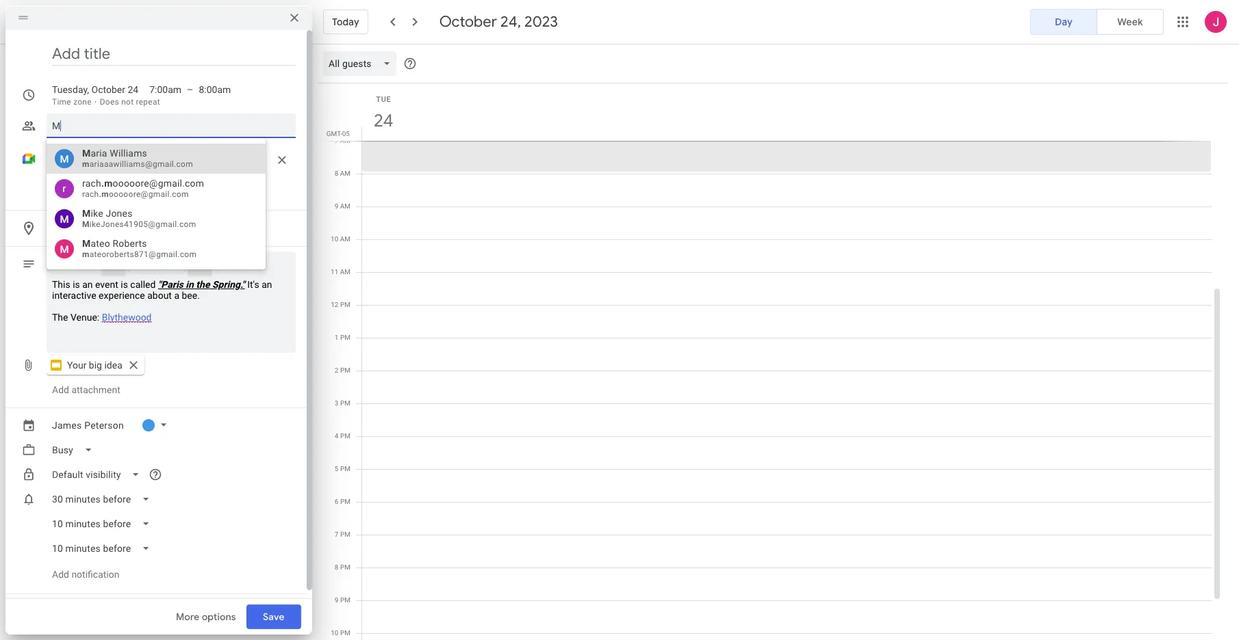 Task type: vqa. For each thing, say whether or not it's contained in the screenshot.
not
yes



Task type: locate. For each thing, give the bounding box(es) containing it.
m right join
[[82, 148, 91, 159]]

2 7 from the top
[[335, 531, 339, 539]]

9 up 10 pm
[[335, 597, 339, 604]]

1 vertical spatial 10
[[331, 630, 339, 637]]

0 vertical spatial october
[[439, 12, 497, 31]]

pm right 6
[[340, 498, 350, 506]]

0 horizontal spatial october
[[91, 84, 125, 95]]

pm for 2 pm
[[340, 367, 350, 374]]

m aria williams m ariaaawilliams@gmail.com
[[82, 148, 193, 169]]

3 am from the top
[[340, 203, 350, 210]]

is
[[73, 279, 80, 290], [121, 279, 128, 290]]

pm right 4 on the bottom left of the page
[[340, 433, 350, 440]]

m inside m aria williams m ariaaawilliams@gmail.com
[[82, 148, 91, 159]]

this is an event is called "paris in the spring."
[[52, 279, 245, 290]]

1 7 from the top
[[335, 137, 338, 144]]

10 am
[[331, 235, 350, 243]]

pm for 4 pm
[[340, 433, 350, 440]]

.m
[[101, 178, 113, 189], [99, 190, 109, 199]]

notifications element
[[47, 487, 296, 561]]

pm for 7 pm
[[340, 531, 350, 539]]

0 vertical spatial 10
[[331, 235, 338, 243]]

add left notification
[[52, 570, 69, 581]]

m ike jones m ikejones41905@gmail.com
[[82, 208, 196, 229]]

m for ike jones
[[82, 208, 91, 219]]

your big idea
[[67, 360, 122, 371]]

1 horizontal spatial is
[[121, 279, 128, 290]]

0 horizontal spatial is
[[73, 279, 80, 290]]

join with google meet link
[[52, 146, 175, 171]]

7 am
[[335, 137, 350, 144]]

1 8 from the top
[[335, 170, 338, 177]]

gmt-
[[326, 130, 342, 138]]

m
[[82, 148, 91, 159], [82, 208, 91, 219], [82, 220, 90, 229], [82, 238, 91, 249]]

0 vertical spatial m
[[82, 159, 89, 169]]

11 pm from the top
[[340, 630, 350, 637]]

an right it's
[[262, 279, 272, 290]]

1 vertical spatial m
[[82, 250, 89, 259]]

8 pm
[[335, 564, 350, 572]]

8 am
[[335, 170, 350, 177]]

4
[[335, 433, 339, 440]]

2 10 from the top
[[331, 630, 339, 637]]

6 pm from the top
[[340, 465, 350, 473]]

pm down 9 pm
[[340, 630, 350, 637]]

3 pm from the top
[[340, 367, 350, 374]]

october up does
[[91, 84, 125, 95]]

8 up 9 pm
[[335, 564, 339, 572]]

10
[[331, 235, 338, 243], [331, 630, 339, 637]]

2 an from the left
[[262, 279, 272, 290]]

None field
[[323, 51, 402, 76], [47, 438, 103, 463], [47, 463, 151, 487], [47, 487, 161, 512], [47, 512, 161, 537], [47, 537, 161, 561], [323, 51, 402, 76], [47, 438, 103, 463], [47, 463, 151, 487], [47, 487, 161, 512], [47, 512, 161, 537], [47, 537, 161, 561]]

2 rach from the top
[[82, 190, 99, 199]]

1 vertical spatial 9
[[335, 597, 339, 604]]

10 for 10 am
[[331, 235, 338, 243]]

an left event
[[82, 279, 93, 290]]

google
[[106, 153, 138, 165]]

8 for 8 pm
[[335, 564, 339, 572]]

0 vertical spatial 9
[[335, 203, 338, 210]]

pm right 3
[[340, 400, 350, 407]]

add down "your"
[[52, 385, 69, 396]]

24 down 'tue'
[[373, 110, 392, 132]]

am right 11
[[340, 268, 350, 276]]

pm for 3 pm
[[340, 400, 350, 407]]

big
[[89, 360, 102, 371]]

2 add from the top
[[52, 570, 69, 581]]

about
[[147, 290, 172, 301]]

1 vertical spatial 8
[[335, 564, 339, 572]]

is right this
[[73, 279, 80, 290]]

1 horizontal spatial october
[[439, 12, 497, 31]]

0 horizontal spatial 24
[[128, 84, 138, 95]]

2 8 from the top
[[335, 564, 339, 572]]

m up diego,
[[82, 208, 91, 219]]

am for 9 am
[[340, 203, 350, 210]]

san diego, ca, usa
[[52, 223, 137, 234]]

formatting options toolbar
[[47, 252, 296, 281]]

m inside m ateo roberts m ateoroberts871@gmail.com
[[82, 238, 91, 249]]

add for add attachment
[[52, 385, 69, 396]]

pm up 9 pm
[[340, 564, 350, 572]]

the
[[52, 312, 68, 323]]

7 left 05
[[335, 137, 338, 144]]

9 for 9 pm
[[335, 597, 339, 604]]

10 for 10 pm
[[331, 630, 339, 637]]

2 pm from the top
[[340, 334, 350, 342]]

connections
[[112, 188, 156, 198]]

bulleted list image
[[162, 257, 176, 272]]

6
[[335, 498, 339, 506]]

"paris
[[158, 279, 183, 290]]

am for 11 am
[[340, 268, 350, 276]]

pm right 12
[[340, 301, 350, 309]]

8 pm from the top
[[340, 531, 350, 539]]

italic image
[[82, 257, 96, 272]]

2 9 from the top
[[335, 597, 339, 604]]

Day radio
[[1030, 9, 1097, 35]]

4 pm
[[335, 433, 350, 440]]

am down 8 am
[[340, 203, 350, 210]]

kjp
[[157, 177, 168, 186]]

underline image
[[107, 257, 120, 272]]

up
[[52, 188, 62, 198]]

0 vertical spatial 24
[[128, 84, 138, 95]]

100
[[73, 188, 87, 198]]

pm right 2
[[340, 367, 350, 374]]

to element
[[187, 83, 193, 97]]

9
[[335, 203, 338, 210], [335, 597, 339, 604]]

guest
[[89, 188, 110, 198]]

add attachment button
[[47, 378, 126, 403]]

day
[[1055, 16, 1073, 28]]

4 pm from the top
[[340, 400, 350, 407]]

am
[[340, 137, 350, 144], [340, 170, 350, 177], [340, 203, 350, 210], [340, 235, 350, 243], [340, 268, 350, 276]]

4 am from the top
[[340, 235, 350, 243]]

rach down 'with'
[[82, 178, 101, 189]]

5
[[335, 465, 339, 473]]

list box
[[47, 144, 266, 264]]

5 pm from the top
[[340, 433, 350, 440]]

0 vertical spatial 8
[[335, 170, 338, 177]]

tuesday,
[[52, 84, 89, 95]]

m for aria williams
[[82, 148, 91, 159]]

am down 9 am
[[340, 235, 350, 243]]

1 pm from the top
[[340, 301, 350, 309]]

24 up does not repeat
[[128, 84, 138, 95]]

0 vertical spatial add
[[52, 385, 69, 396]]

3 m from the top
[[82, 220, 90, 229]]

m right bold icon
[[82, 250, 89, 259]]

1 9 from the top
[[335, 203, 338, 210]]

pm right 5
[[340, 465, 350, 473]]

is right event
[[121, 279, 128, 290]]

pm for 1 pm
[[340, 334, 350, 342]]

time zone
[[52, 97, 92, 107]]

1 10 from the top
[[331, 235, 338, 243]]

1 vertical spatial 7
[[335, 531, 339, 539]]

venue:
[[70, 312, 99, 323]]

10 up 11
[[331, 235, 338, 243]]

10 down 9 pm
[[331, 630, 339, 637]]

7
[[335, 137, 338, 144], [335, 531, 339, 539]]

join
[[63, 153, 82, 165]]

1 m from the top
[[82, 159, 89, 169]]

2 m from the top
[[82, 208, 91, 219]]

3 pm
[[335, 400, 350, 407]]

rach
[[82, 178, 101, 189], [82, 190, 99, 199]]

8 for 8 am
[[335, 170, 338, 177]]

meet.google.com/ang-
[[52, 177, 135, 186]]

10 pm from the top
[[340, 597, 350, 604]]

1 m from the top
[[82, 148, 91, 159]]

idea
[[104, 360, 122, 371]]

1 vertical spatial add
[[52, 570, 69, 581]]

am up 8 am
[[340, 137, 350, 144]]

8 up 9 am
[[335, 170, 338, 177]]

tue
[[376, 95, 391, 104]]

0 vertical spatial 7
[[335, 137, 338, 144]]

9 up 10 am
[[335, 203, 338, 210]]

zone
[[73, 97, 92, 107]]

1 horizontal spatial an
[[262, 279, 272, 290]]

blythewood link
[[102, 312, 152, 323]]

pm down 6 pm
[[340, 531, 350, 539]]

1 vertical spatial october
[[91, 84, 125, 95]]

9 pm from the top
[[340, 564, 350, 572]]

7 pm from the top
[[340, 498, 350, 506]]

1 rach from the top
[[82, 178, 101, 189]]

m inside m aria williams m ariaaawilliams@gmail.com
[[82, 159, 89, 169]]

pm for 6 pm
[[340, 498, 350, 506]]

october left 24,
[[439, 12, 497, 31]]

2 m from the top
[[82, 250, 89, 259]]

12
[[331, 301, 339, 309]]

1
[[335, 334, 339, 342]]

remove formatting image
[[218, 257, 231, 272]]

m inside m ateo roberts m ateoroberts871@gmail.com
[[82, 250, 89, 259]]

m for ateo
[[82, 250, 89, 259]]

m left "ca,"
[[82, 220, 90, 229]]

1 an from the left
[[82, 279, 93, 290]]

24,
[[500, 12, 521, 31]]

1 horizontal spatial 24
[[373, 110, 392, 132]]

m down diego,
[[82, 238, 91, 249]]

7 down 6
[[335, 531, 339, 539]]

pm for 10 pm
[[340, 630, 350, 637]]

october
[[439, 12, 497, 31], [91, 84, 125, 95]]

am down '7 am'
[[340, 170, 350, 177]]

Add title text field
[[52, 44, 296, 64]]

7:00am
[[149, 84, 181, 95]]

8
[[335, 170, 338, 177], [335, 564, 339, 572]]

add
[[52, 385, 69, 396], [52, 570, 69, 581]]

experience
[[99, 290, 145, 301]]

5 am from the top
[[340, 268, 350, 276]]

4 m from the top
[[82, 238, 91, 249]]

an inside it's an interactive experience about a bee.
[[262, 279, 272, 290]]

option group
[[1030, 9, 1164, 35]]

peterson
[[84, 420, 124, 431]]

add for add notification
[[52, 570, 69, 581]]

pm right 1
[[340, 334, 350, 342]]

m
[[82, 159, 89, 169], [82, 250, 89, 259]]

james peterson
[[52, 420, 124, 431]]

1 am from the top
[[340, 137, 350, 144]]

m right join
[[82, 159, 89, 169]]

0 horizontal spatial an
[[82, 279, 93, 290]]

8:00am
[[199, 84, 231, 95]]

list box containing m
[[47, 144, 266, 264]]

ikejones41905@gmail.com
[[90, 220, 196, 229]]

an
[[82, 279, 93, 290], [262, 279, 272, 290]]

1 add from the top
[[52, 385, 69, 396]]

rach down meet.google.com/ang-
[[82, 190, 99, 199]]

1 vertical spatial 24
[[373, 110, 392, 132]]

11
[[331, 268, 338, 276]]

2 am from the top
[[340, 170, 350, 177]]

2 is from the left
[[121, 279, 128, 290]]

pm down 8 pm
[[340, 597, 350, 604]]



Task type: describe. For each thing, give the bounding box(es) containing it.
1 pm
[[335, 334, 350, 342]]

today
[[332, 16, 359, 28]]

numbered list image
[[138, 257, 151, 272]]

ca,
[[101, 223, 116, 234]]

m ateo roberts m ateoroberts871@gmail.com
[[82, 238, 197, 259]]

ariaaawilliams@gmail.com
[[89, 159, 193, 169]]

tuesday, october 24
[[52, 84, 138, 95]]

interactive
[[52, 290, 96, 301]]

repeat
[[136, 97, 160, 107]]

san diego, ca, usa button
[[47, 216, 296, 241]]

notification
[[71, 570, 119, 581]]

2 pm
[[335, 367, 350, 374]]

it's
[[247, 279, 259, 290]]

Guests text field
[[52, 114, 290, 138]]

tuesday, october 24 element
[[368, 105, 399, 137]]

bold image
[[58, 257, 71, 272]]

your big idea link
[[47, 356, 144, 375]]

option group containing day
[[1030, 9, 1164, 35]]

ooooore@gmail.com down cyhm-
[[109, 190, 189, 199]]

james
[[52, 420, 82, 431]]

1 is from the left
[[73, 279, 80, 290]]

called
[[130, 279, 156, 290]]

rach .m ooooore@gmail.com rach .m ooooore@gmail.com
[[82, 178, 204, 199]]

5 pm
[[335, 465, 350, 473]]

it's an interactive experience about a bee.
[[52, 279, 272, 301]]

.m down meet.google.com/ang-
[[99, 190, 109, 199]]

does
[[100, 97, 119, 107]]

usa
[[119, 223, 137, 234]]

roberts
[[113, 238, 147, 249]]

05
[[342, 130, 350, 138]]

ateoroberts871@gmail.com
[[89, 250, 197, 259]]

pm for 5 pm
[[340, 465, 350, 473]]

2
[[335, 367, 339, 374]]

9 am
[[335, 203, 350, 210]]

attachment
[[71, 385, 120, 396]]

m for aria
[[82, 159, 89, 169]]

7 for 7 pm
[[335, 531, 339, 539]]

san
[[52, 223, 69, 234]]

with
[[84, 153, 103, 165]]

add notification button
[[47, 559, 125, 591]]

tue 24
[[373, 95, 392, 132]]

cyhm-
[[135, 177, 158, 186]]

6 pm
[[335, 498, 350, 506]]

october 24, 2023
[[439, 12, 558, 31]]

join with google meet
[[63, 153, 164, 165]]

a
[[174, 290, 179, 301]]

gmt-05
[[326, 130, 350, 138]]

12 pm
[[331, 301, 350, 309]]

3
[[335, 400, 339, 407]]

meet
[[141, 153, 164, 165]]

meet.google.com/ang-cyhm-kjp up to 100 guest connections
[[52, 177, 168, 198]]

your
[[67, 360, 87, 371]]

2023
[[524, 12, 558, 31]]

jones
[[106, 208, 133, 219]]

spring."
[[212, 279, 245, 290]]

–
[[187, 84, 193, 95]]

24 grid
[[318, 84, 1223, 641]]

in
[[186, 279, 194, 290]]

week
[[1117, 16, 1143, 28]]

ike
[[91, 208, 103, 219]]

add notification
[[52, 570, 119, 581]]

does not repeat
[[100, 97, 160, 107]]

11 am
[[331, 268, 350, 276]]

7 pm
[[335, 531, 350, 539]]

24 column header
[[361, 84, 1212, 141]]

aria
[[91, 148, 107, 159]]

Description text field
[[52, 279, 290, 348]]

diego,
[[71, 223, 99, 234]]

event
[[95, 279, 118, 290]]

9 for 9 am
[[335, 203, 338, 210]]

the venue: blythewood
[[52, 312, 152, 323]]

10 pm
[[331, 630, 350, 637]]

add attachment
[[52, 385, 120, 396]]

ooooore@gmail.com down meet
[[113, 178, 204, 189]]

not
[[121, 97, 134, 107]]

7 for 7 am
[[335, 137, 338, 144]]

24 inside column header
[[373, 110, 392, 132]]

pm for 8 pm
[[340, 564, 350, 572]]

am for 7 am
[[340, 137, 350, 144]]

pm for 12 pm
[[340, 301, 350, 309]]

m for ateo roberts
[[82, 238, 91, 249]]

time
[[52, 97, 71, 107]]

7:00am – 8:00am
[[149, 84, 231, 95]]

this
[[52, 279, 70, 290]]

Week radio
[[1097, 9, 1164, 35]]

williams
[[110, 148, 147, 159]]

ateo
[[91, 238, 110, 249]]

blythewood
[[102, 312, 152, 323]]

am for 10 am
[[340, 235, 350, 243]]

the
[[196, 279, 210, 290]]

insert link image
[[193, 257, 207, 272]]

pm for 9 pm
[[340, 597, 350, 604]]

to
[[64, 188, 71, 198]]

am for 8 am
[[340, 170, 350, 177]]

.m down join with google meet
[[101, 178, 113, 189]]



